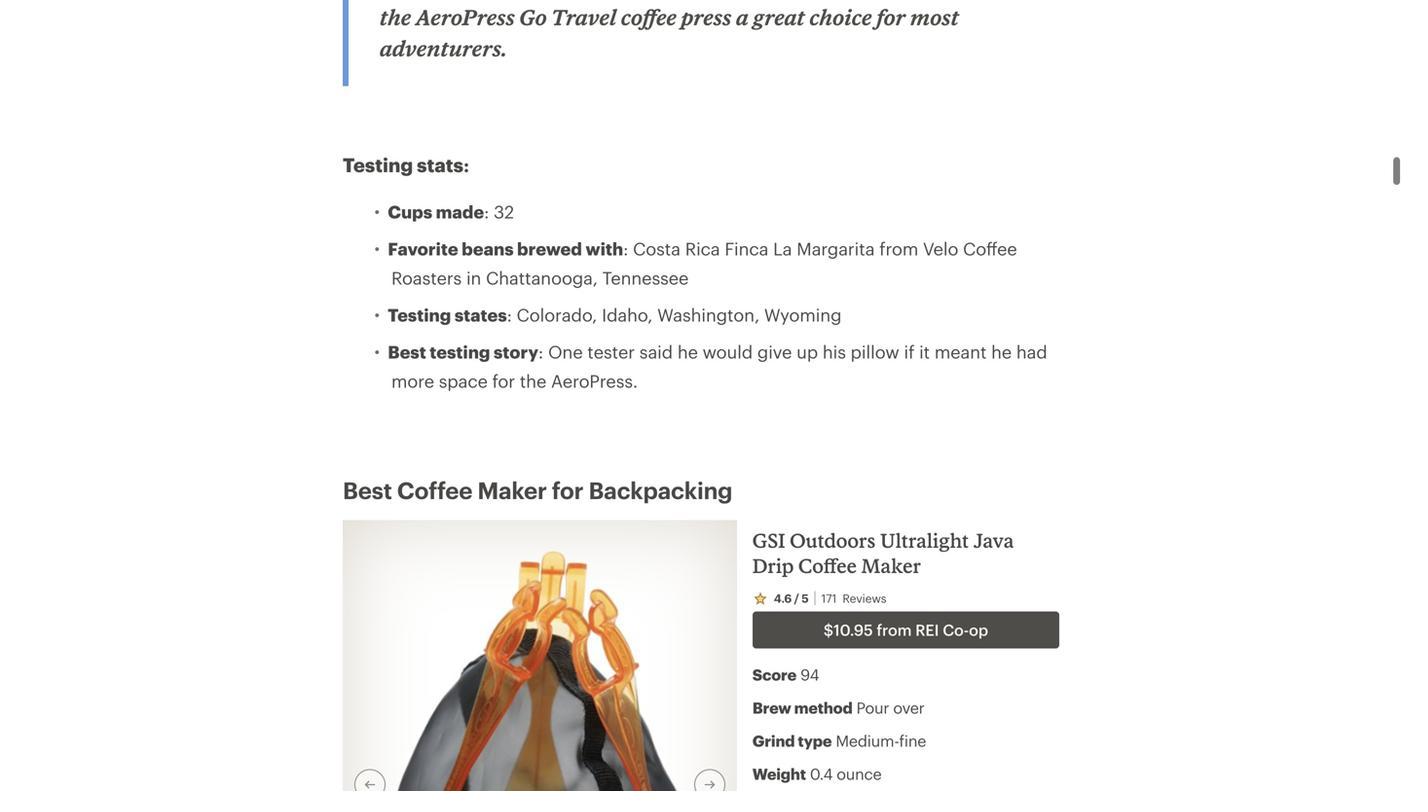 Task type: locate. For each thing, give the bounding box(es) containing it.
best for best testing story
[[388, 341, 426, 361]]

0 vertical spatial coffee
[[963, 238, 1017, 258]]

2 horizontal spatial coffee
[[963, 238, 1017, 258]]

from
[[877, 620, 912, 638]]

1 vertical spatial for
[[552, 476, 584, 503]]

meant
[[935, 341, 987, 361]]

co-
[[943, 620, 969, 638]]

: left 32
[[484, 201, 489, 221]]

0 vertical spatial best
[[388, 341, 426, 361]]

coffee
[[963, 238, 1017, 258], [397, 476, 472, 503], [798, 554, 857, 577]]

would
[[703, 341, 753, 361]]

score
[[753, 665, 797, 683]]

brew method pour over
[[753, 698, 925, 716]]

testing down roasters
[[388, 304, 451, 324]]

testing
[[430, 341, 490, 361]]

he
[[678, 341, 698, 361], [991, 341, 1012, 361]]

for left backpacking
[[552, 476, 584, 503]]

beans
[[462, 238, 514, 258]]

0 vertical spatial testing
[[343, 153, 413, 175]]

tennessee
[[602, 267, 689, 287]]

1 vertical spatial best
[[343, 476, 392, 503]]

:
[[463, 153, 469, 175], [484, 201, 489, 221], [623, 238, 628, 258], [507, 304, 512, 324], [538, 341, 544, 361]]

states
[[455, 304, 507, 324]]

0 horizontal spatial coffee
[[397, 476, 472, 503]]

fine
[[899, 731, 926, 749]]

testing
[[343, 153, 413, 175], [388, 304, 451, 324]]

0 horizontal spatial for
[[492, 370, 515, 391]]

: for cups made
[[484, 201, 489, 221]]

1 horizontal spatial he
[[991, 341, 1012, 361]]

more
[[391, 370, 434, 391]]

method
[[794, 698, 853, 716]]

best
[[388, 341, 426, 361], [343, 476, 392, 503]]

in
[[466, 267, 481, 287]]

java
[[973, 528, 1014, 551]]

he left had
[[991, 341, 1012, 361]]

1 horizontal spatial coffee
[[798, 554, 857, 577]]

pillow
[[851, 341, 899, 361]]

1 horizontal spatial maker
[[861, 554, 921, 577]]

outdoors
[[790, 528, 876, 551]]

0 horizontal spatial maker
[[477, 476, 547, 503]]

best testing story
[[388, 341, 538, 361]]

1 vertical spatial testing
[[388, 304, 451, 324]]

margarita
[[797, 238, 875, 258]]

favorite beans brewed with
[[388, 238, 623, 258]]

maker inside the gsi outdoors ultralight java drip coffee maker
[[861, 554, 921, 577]]

weight
[[753, 765, 806, 783]]

image carousel region
[[343, 520, 737, 792]]

rica
[[685, 238, 720, 258]]

he right the said
[[678, 341, 698, 361]]

maker
[[477, 476, 547, 503], [861, 554, 921, 577]]

wyoming
[[764, 304, 842, 324]]

: up story
[[507, 304, 512, 324]]

la
[[773, 238, 792, 258]]

: one tester said he would give up his pillow if it meant he had more space for the aeropress.
[[391, 341, 1047, 391]]

0 vertical spatial for
[[492, 370, 515, 391]]

for left the on the left top of page
[[492, 370, 515, 391]]

reviews
[[843, 591, 887, 605]]

cups made : 32
[[388, 201, 514, 221]]

testing for testing states
[[388, 304, 451, 324]]

4.6
[[774, 591, 792, 605]]

: up made
[[463, 153, 469, 175]]

1 horizontal spatial for
[[552, 476, 584, 503]]

for
[[492, 370, 515, 391], [552, 476, 584, 503]]

: left 'costa' at top left
[[623, 238, 628, 258]]

2 vertical spatial coffee
[[798, 554, 857, 577]]

gsi
[[753, 528, 785, 551]]

over
[[893, 698, 925, 716]]

$10.95
[[824, 620, 873, 638]]

: left one
[[538, 341, 544, 361]]

coffee inside the gsi outdoors ultralight java drip coffee maker
[[798, 554, 857, 577]]

: inside : one tester said he would give up his pillow if it meant he had more space for the aeropress.
[[538, 341, 544, 361]]

1 vertical spatial maker
[[861, 554, 921, 577]]

tester
[[587, 341, 635, 361]]

story
[[494, 341, 538, 361]]

171 reviews
[[821, 591, 887, 605]]

costa
[[633, 238, 681, 258]]

coffee inside : costa rica finca la margarita from velo coffee roasters in chattanooga, tennessee
[[963, 238, 1017, 258]]

with
[[586, 238, 623, 258]]

ultralight
[[880, 528, 969, 551]]

testing up cups
[[343, 153, 413, 175]]

score 94
[[753, 665, 819, 683]]

0 horizontal spatial he
[[678, 341, 698, 361]]

testing for testing stats
[[343, 153, 413, 175]]



Task type: describe. For each thing, give the bounding box(es) containing it.
grind type medium-fine
[[753, 731, 926, 749]]

stats
[[417, 153, 463, 175]]

weight 0.4 ounce
[[753, 765, 882, 783]]

brewed
[[517, 238, 582, 258]]

chattanooga,
[[486, 267, 598, 287]]

up
[[797, 341, 818, 361]]

for inside : one tester said he would give up his pillow if it meant he had more space for the aeropress.
[[492, 370, 515, 391]]

said
[[640, 341, 673, 361]]

: costa rica finca la margarita from velo coffee roasters in chattanooga, tennessee
[[391, 238, 1017, 287]]

made
[[436, 201, 484, 221]]

94
[[801, 665, 819, 683]]

his
[[823, 341, 846, 361]]

1 vertical spatial coffee
[[397, 476, 472, 503]]

: for testing states
[[507, 304, 512, 324]]

brew
[[753, 698, 791, 716]]

favorite
[[388, 238, 458, 258]]

0.4
[[810, 765, 833, 783]]

next image image
[[702, 777, 717, 792]]

from velo
[[880, 238, 959, 258]]

1 he from the left
[[678, 341, 698, 361]]

171
[[821, 591, 837, 605]]

type
[[798, 731, 832, 749]]

colorado,
[[517, 304, 597, 324]]

: for testing stats
[[463, 153, 469, 175]]

the
[[520, 370, 546, 391]]

pour
[[857, 698, 889, 716]]

washington,
[[657, 304, 760, 324]]

best coffee maker for backpacking
[[343, 476, 733, 503]]

aeropress.
[[551, 370, 638, 391]]

give
[[757, 341, 792, 361]]

0 vertical spatial maker
[[477, 476, 547, 503]]

backpacking
[[589, 476, 733, 503]]

it
[[919, 341, 930, 361]]

testing states : colorado, idaho, washington, wyoming
[[388, 304, 842, 324]]

one
[[548, 341, 583, 361]]

drip
[[753, 554, 794, 577]]

had
[[1017, 341, 1047, 361]]

$10.95 from rei co-op link
[[753, 611, 1059, 648]]

medium-
[[836, 731, 899, 749]]

grind
[[753, 731, 795, 749]]

2 he from the left
[[991, 341, 1012, 361]]

previous image image
[[362, 777, 378, 792]]

$10.95 from rei co-op
[[824, 620, 988, 638]]

best for best coffee maker for backpacking
[[343, 476, 392, 503]]

if
[[904, 341, 915, 361]]

finca
[[725, 238, 769, 258]]

ultralight java drip coffee maker image
[[359, 551, 720, 792]]

testing stats :
[[343, 153, 469, 175]]

idaho,
[[602, 304, 653, 324]]

roasters
[[391, 267, 462, 287]]

: inside : costa rica finca la margarita from velo coffee roasters in chattanooga, tennessee
[[623, 238, 628, 258]]

space
[[439, 370, 488, 391]]

gsi outdoors ultralight java drip coffee maker
[[753, 528, 1014, 577]]

cups
[[388, 201, 432, 221]]

rei
[[915, 620, 939, 638]]

op
[[969, 620, 988, 638]]

32
[[494, 201, 514, 221]]

ounce
[[837, 765, 882, 783]]



Task type: vqa. For each thing, say whether or not it's contained in the screenshot.
"Place"
no



